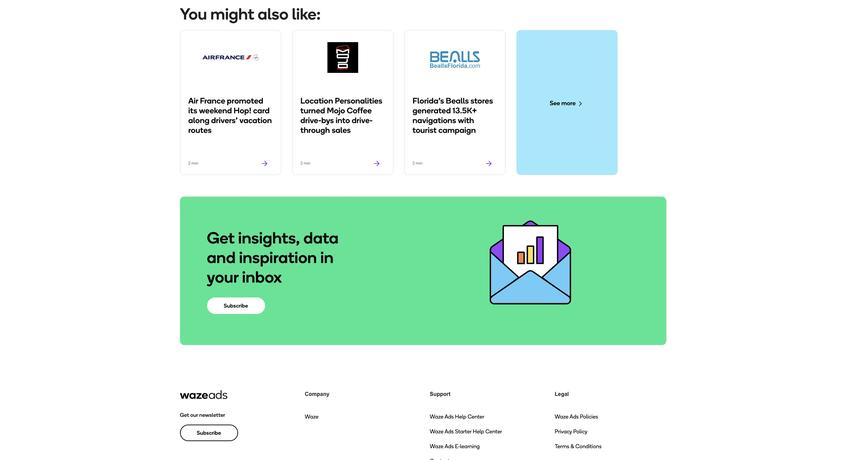 Task type: locate. For each thing, give the bounding box(es) containing it.
ads left policies
[[570, 414, 579, 421]]

center
[[468, 414, 484, 421], [486, 429, 502, 436]]

waze for waze ads help center
[[430, 414, 444, 421]]

1 2 min from the left
[[188, 161, 198, 166]]

1 horizontal spatial 2 min
[[301, 161, 311, 166]]

waze for waze
[[305, 414, 319, 421]]

waze inside waze ads starter help center link
[[430, 429, 444, 436]]

2 horizontal spatial 2 min
[[413, 161, 423, 166]]

mojo
[[327, 106, 345, 116]]

terms & conditions link
[[555, 443, 602, 453]]

0 vertical spatial center
[[468, 414, 484, 421]]

generated
[[413, 106, 451, 116]]

ads for policies
[[570, 414, 579, 421]]

and
[[207, 248, 236, 267]]

hop!
[[234, 106, 251, 116]]

min
[[192, 161, 198, 166], [304, 161, 311, 166], [416, 161, 423, 166]]

support
[[430, 392, 451, 398]]

ads for e-
[[445, 444, 454, 450]]

drive- down location
[[301, 116, 321, 125]]

waze down support on the right bottom of page
[[430, 414, 444, 421]]

see
[[550, 100, 560, 107]]

e-
[[455, 444, 460, 450]]

ads left e-
[[445, 444, 454, 450]]

waze for waze ads starter help center
[[430, 429, 444, 436]]

vacation
[[240, 116, 272, 125]]

policy
[[573, 429, 588, 436]]

min for routes
[[192, 161, 198, 166]]

ads
[[445, 414, 454, 421], [570, 414, 579, 421], [445, 429, 454, 436], [445, 444, 454, 450]]

starter
[[455, 429, 472, 436]]

waze inside waze ads help center link
[[430, 414, 444, 421]]

ads for starter
[[445, 429, 454, 436]]

0 horizontal spatial min
[[192, 161, 198, 166]]

0 horizontal spatial drive-
[[301, 116, 321, 125]]

location personalities turned mojo coffee drive-bys into drive- through sales
[[301, 96, 382, 135]]

sales
[[332, 125, 351, 135]]

1 2 from the left
[[188, 161, 191, 166]]

in
[[320, 248, 334, 267]]

get
[[207, 228, 235, 248], [180, 413, 189, 419]]

help right starter on the bottom of the page
[[473, 429, 484, 436]]

2 2 min from the left
[[301, 161, 311, 166]]

help up starter on the bottom of the page
[[455, 414, 467, 421]]

might
[[210, 4, 254, 24]]

2 min from the left
[[304, 161, 311, 166]]

subscribe link down your
[[207, 298, 265, 314]]

weekend
[[199, 106, 232, 116]]

0 vertical spatial subscribe
[[224, 303, 248, 309]]

3 2 from the left
[[413, 161, 415, 166]]

waze ads starter help center link
[[430, 428, 502, 438]]

you might also like:
[[180, 4, 321, 24]]

learning
[[460, 444, 480, 450]]

waze inside waze ads e-learning link
[[430, 444, 444, 450]]

2 2 from the left
[[301, 161, 303, 166]]

tourist
[[413, 125, 437, 135]]

0 horizontal spatial get
[[180, 413, 189, 419]]

get for get our newsletter
[[180, 413, 189, 419]]

2 horizontal spatial min
[[416, 161, 423, 166]]

privacy policy link
[[555, 428, 588, 438]]

1 horizontal spatial 2
[[301, 161, 303, 166]]

0 horizontal spatial 2
[[188, 161, 191, 166]]

center up the waze ads starter help center
[[468, 414, 484, 421]]

subscribe
[[224, 303, 248, 309], [197, 431, 221, 437]]

1 horizontal spatial drive-
[[352, 116, 373, 125]]

arrow forward image
[[577, 100, 584, 107]]

0 vertical spatial help
[[455, 414, 467, 421]]

card
[[253, 106, 270, 116]]

2 horizontal spatial 2
[[413, 161, 415, 166]]

you
[[180, 4, 207, 24]]

drive- right into
[[352, 116, 373, 125]]

1 min from the left
[[192, 161, 198, 166]]

1 vertical spatial center
[[486, 429, 502, 436]]

subscribe down your
[[224, 303, 248, 309]]

policies
[[580, 414, 598, 421]]

its
[[188, 106, 197, 116]]

1 vertical spatial get
[[180, 413, 189, 419]]

waze ads e-learning link
[[430, 443, 480, 453]]

drive-
[[301, 116, 321, 125], [352, 116, 373, 125]]

1 drive- from the left
[[301, 116, 321, 125]]

0 vertical spatial subscribe link
[[207, 298, 265, 314]]

conditions
[[576, 444, 602, 450]]

ads left starter on the bottom of the page
[[445, 429, 454, 436]]

1 horizontal spatial min
[[304, 161, 311, 166]]

ads up the waze ads starter help center
[[445, 414, 454, 421]]

see more
[[550, 100, 577, 107]]

0 horizontal spatial subscribe
[[197, 431, 221, 437]]

subscribe down newsletter
[[197, 431, 221, 437]]

waze for waze ads e-learning
[[430, 444, 444, 450]]

1 horizontal spatial get
[[207, 228, 235, 248]]

waze
[[305, 414, 319, 421], [430, 414, 444, 421], [555, 414, 569, 421], [430, 429, 444, 436], [430, 444, 444, 450]]

1 vertical spatial help
[[473, 429, 484, 436]]

get inside get insights, data and inspiration in your inbox
[[207, 228, 235, 248]]

0 horizontal spatial 2 min
[[188, 161, 198, 166]]

2 drive- from the left
[[352, 116, 373, 125]]

see more link
[[516, 30, 618, 175]]

waze inside waze ads policies link
[[555, 414, 569, 421]]

1 vertical spatial subscribe
[[197, 431, 221, 437]]

waze up waze ads e-learning
[[430, 429, 444, 436]]

help
[[455, 414, 467, 421], [473, 429, 484, 436]]

waze down company
[[305, 414, 319, 421]]

waze left e-
[[430, 444, 444, 450]]

company
[[305, 392, 330, 398]]

terms
[[555, 444, 569, 450]]

more
[[562, 100, 576, 107]]

waze up 'privacy' at bottom right
[[555, 414, 569, 421]]

center right starter on the bottom of the page
[[486, 429, 502, 436]]

2
[[188, 161, 191, 166], [301, 161, 303, 166], [413, 161, 415, 166]]

3 2 min from the left
[[413, 161, 423, 166]]

2 min
[[188, 161, 198, 166], [301, 161, 311, 166], [413, 161, 423, 166]]

0 vertical spatial get
[[207, 228, 235, 248]]

1 horizontal spatial subscribe
[[224, 303, 248, 309]]

waze ads policies
[[555, 414, 598, 421]]

florida's
[[413, 96, 444, 106]]

subscribe link down newsletter
[[180, 425, 238, 442]]

subscribe link
[[207, 298, 265, 314], [180, 425, 238, 442]]

with
[[458, 116, 474, 125]]



Task type: describe. For each thing, give the bounding box(es) containing it.
inspiration
[[239, 248, 317, 267]]

waze ads e-learning
[[430, 444, 480, 450]]

promoted
[[227, 96, 263, 106]]

into
[[336, 116, 350, 125]]

bealls
[[446, 96, 469, 106]]

location
[[301, 96, 333, 106]]

privacy policy
[[555, 429, 588, 436]]

&
[[571, 444, 574, 450]]

florida's bealls stores generated 13.5k+ navigations with tourist campaign
[[413, 96, 493, 135]]

waze for waze ads policies
[[555, 414, 569, 421]]

waze ads help center link
[[430, 414, 484, 423]]

along
[[188, 116, 210, 125]]

get for get insights, data and inspiration in your inbox
[[207, 228, 235, 248]]

3 min from the left
[[416, 161, 423, 166]]

waze ads help center
[[430, 414, 484, 421]]

0 horizontal spatial help
[[455, 414, 467, 421]]

terms & conditions
[[555, 444, 602, 450]]

newsletter
[[199, 413, 225, 419]]

inbox
[[242, 267, 282, 287]]

your
[[207, 267, 239, 287]]

privacy
[[555, 429, 572, 436]]

ads for help
[[445, 414, 454, 421]]

also
[[258, 4, 289, 24]]

through
[[301, 125, 330, 135]]

navigations
[[413, 116, 456, 125]]

advertising partners: waze & air france case study | waze ads image
[[200, 41, 261, 77]]

our
[[190, 413, 198, 419]]

coffee
[[347, 106, 372, 116]]

subscribe for topmost subscribe link
[[224, 303, 248, 309]]

1 horizontal spatial help
[[473, 429, 484, 436]]

1 horizontal spatial center
[[486, 429, 502, 436]]

2 min for routes
[[188, 161, 198, 166]]

drivers'
[[211, 116, 238, 125]]

routes
[[188, 125, 212, 135]]

like:
[[292, 4, 321, 24]]

min for sales
[[304, 161, 311, 166]]

waze link
[[305, 414, 319, 423]]

air france promoted its weekend hop! card along drivers' vacation routes
[[188, 96, 272, 135]]

waze logo image
[[180, 391, 227, 400]]

advertising partners: waze & mojo coffee case study | waze ads image
[[312, 41, 373, 77]]

advertising partners: waze & bealls case study | waze ads image
[[425, 41, 485, 77]]

waze ads policies link
[[555, 414, 598, 423]]

legal
[[555, 392, 569, 398]]

france
[[200, 96, 225, 106]]

subscribe for the bottom subscribe link
[[197, 431, 221, 437]]

stores
[[471, 96, 493, 106]]

get insights, data and inspiration in your inbox
[[207, 228, 339, 287]]

campaign
[[439, 125, 476, 135]]

1 vertical spatial subscribe link
[[180, 425, 238, 442]]

waze ads starter help center
[[430, 429, 502, 436]]

insights,
[[238, 228, 300, 248]]

2 for location personalities turned mojo coffee drive-bys into drive- through sales
[[301, 161, 303, 166]]

turned
[[301, 106, 325, 116]]

data
[[304, 228, 339, 248]]

2 for air france promoted its weekend hop! card along drivers' vacation routes
[[188, 161, 191, 166]]

13.5k+
[[453, 106, 477, 116]]

2 for florida's bealls stores generated 13.5k+ navigations with tourist campaign
[[413, 161, 415, 166]]

0 horizontal spatial center
[[468, 414, 484, 421]]

get our newsletter
[[180, 413, 225, 419]]

bys
[[321, 116, 334, 125]]

2 min for sales
[[301, 161, 311, 166]]

personalities
[[335, 96, 382, 106]]

air
[[188, 96, 198, 106]]



Task type: vqa. For each thing, say whether or not it's contained in the screenshot.
GET within the Get insights, data and inspiration in your inbox
yes



